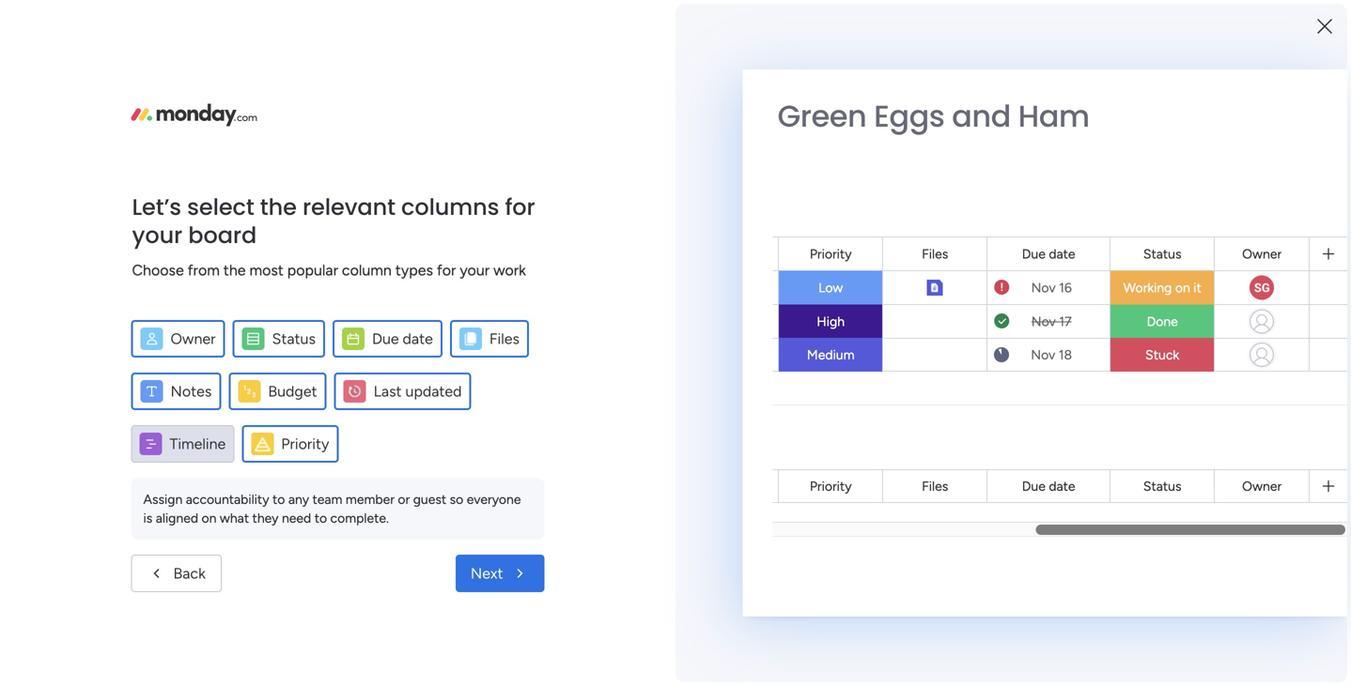 Task type: vqa. For each thing, say whether or not it's contained in the screenshot.
Gallery button
no



Task type: describe. For each thing, give the bounding box(es) containing it.
templates image image
[[1058, 443, 1306, 573]]

0 vertical spatial status
[[1143, 246, 1182, 262]]

mobile
[[1156, 332, 1198, 349]]

email for resend email
[[850, 10, 883, 27]]

templates inside button
[[1175, 654, 1243, 672]]

explore
[[1121, 654, 1172, 672]]

update
[[317, 486, 374, 506]]

priority button
[[242, 426, 339, 463]]

eggs
[[874, 95, 945, 137]]

they
[[252, 511, 279, 527]]

is
[[143, 511, 152, 527]]

notes button
[[131, 373, 221, 411]]

resend email
[[800, 10, 883, 27]]

files inside button
[[489, 330, 520, 348]]

green
[[778, 95, 867, 137]]

1 vertical spatial work
[[337, 413, 366, 428]]

change
[[898, 10, 948, 27]]

notes
[[171, 383, 212, 401]]

request to join
[[75, 380, 164, 396]]

install our mobile app
[[1088, 332, 1228, 349]]

help image
[[1233, 51, 1252, 70]]

2 vertical spatial due date
[[1022, 479, 1076, 495]]

2 vertical spatial status
[[1143, 479, 1182, 495]]

management
[[395, 382, 486, 400]]

your inside let's select the relevant columns for your board
[[132, 220, 182, 251]]

choose
[[132, 262, 184, 280]]

enable desktop notifications
[[1088, 260, 1272, 277]]

undefined column icon image for priority
[[251, 433, 274, 456]]

circle o image
[[1069, 334, 1081, 348]]

let's
[[132, 192, 181, 223]]

browse
[[22, 187, 65, 203]]

popular
[[287, 262, 338, 280]]

next
[[471, 565, 503, 583]]

last updated
[[374, 383, 462, 401]]

request to join button
[[68, 373, 172, 403]]

board
[[188, 220, 257, 251]]

give
[[1078, 109, 1107, 126]]

>
[[450, 413, 458, 428]]

browse workspaces
[[22, 187, 138, 203]]

most
[[249, 262, 284, 280]]

0 vertical spatial date
[[1049, 246, 1076, 262]]

invite members image
[[1104, 51, 1123, 70]]

upload your photo link
[[1069, 234, 1323, 255]]

0
[[487, 488, 496, 504]]

2 vertical spatial priority
[[810, 479, 852, 495]]

1 email from the left
[[445, 10, 478, 27]]

undefined column icon image for files
[[459, 328, 482, 350]]

on
[[202, 511, 217, 527]]

main
[[461, 413, 490, 428]]

join this workspace to create content.
[[33, 311, 206, 348]]

last updated button
[[334, 373, 471, 411]]

0 vertical spatial due
[[1022, 246, 1046, 262]]

1 vertical spatial for
[[437, 262, 456, 280]]

Search in workspace field
[[39, 224, 157, 246]]

select
[[187, 192, 254, 223]]

0 vertical spatial due date
[[1022, 246, 1076, 262]]

2 vertical spatial date
[[1049, 479, 1076, 495]]

assign
[[143, 492, 183, 508]]

management
[[369, 413, 447, 428]]

relevant
[[303, 192, 396, 223]]

notifications
[[1190, 260, 1272, 277]]

budget button
[[229, 373, 327, 411]]

guest
[[413, 492, 447, 508]]

our
[[1129, 332, 1152, 349]]

complete.
[[330, 511, 389, 527]]

and
[[952, 95, 1011, 137]]

feed
[[378, 486, 413, 506]]

open update feed (inbox) image
[[290, 485, 313, 507]]

email for change email address
[[951, 10, 984, 27]]

(inbox)
[[417, 486, 473, 506]]

install our mobile app link
[[1069, 330, 1323, 351]]

accountability
[[186, 492, 269, 508]]

let's select the relevant columns for your board
[[132, 192, 535, 251]]

complete profile
[[1088, 308, 1194, 325]]

complete
[[1088, 308, 1151, 325]]

photo
[[1169, 236, 1206, 253]]

feedback
[[1110, 109, 1169, 126]]

to inside join this workspace to create content.
[[153, 311, 165, 327]]

green eggs and ham
[[778, 95, 1090, 137]]

timeline button
[[131, 426, 234, 463]]

recently visited
[[317, 192, 442, 212]]

status inside button
[[272, 330, 316, 348]]

date inside due date button
[[403, 330, 433, 348]]

logo image
[[131, 104, 257, 126]]

content.
[[95, 332, 144, 348]]

to inside "button"
[[127, 380, 140, 396]]

invite team members (0/1) link
[[1069, 282, 1323, 303]]

owner button
[[131, 320, 225, 358]]

or
[[398, 492, 410, 508]]

your
[[1137, 236, 1165, 253]]

give feedback
[[1078, 109, 1169, 126]]

due inside due date button
[[372, 330, 399, 348]]

profile
[[1154, 308, 1194, 325]]

(0/1)
[[1226, 284, 1257, 301]]

the for relevant
[[260, 192, 297, 223]]

back
[[173, 565, 206, 583]]

2 vertical spatial due
[[1022, 479, 1046, 495]]

change email address link
[[898, 10, 1037, 27]]

close recently visited image
[[290, 191, 313, 213]]

circle o image for invite
[[1069, 286, 1081, 300]]

boost
[[1052, 590, 1092, 608]]

the for most
[[223, 262, 246, 280]]

need
[[282, 511, 311, 527]]



Task type: locate. For each thing, give the bounding box(es) containing it.
join
[[143, 380, 164, 396]]

0 vertical spatial the
[[260, 192, 297, 223]]

1 vertical spatial priority
[[281, 436, 329, 453]]

date
[[1049, 246, 1076, 262], [403, 330, 433, 348], [1049, 479, 1076, 495]]

1 horizontal spatial undefined column icon image
[[344, 381, 366, 403]]

2 vertical spatial undefined column icon image
[[251, 433, 274, 456]]

invite team members (0/1)
[[1088, 284, 1257, 301]]

in
[[1195, 590, 1206, 608]]

0 horizontal spatial email
[[445, 10, 478, 27]]

due date inside button
[[372, 330, 433, 348]]

1 vertical spatial files
[[489, 330, 520, 348]]

from
[[188, 262, 220, 280]]

1 horizontal spatial workspace
[[493, 413, 556, 428]]

undefined column icon image up the management
[[459, 328, 482, 350]]

apps image
[[1145, 51, 1164, 70]]

workspace
[[86, 311, 150, 327], [493, 413, 556, 428]]

work up 'files' button
[[493, 262, 526, 280]]

circle o image inside complete profile link
[[1069, 310, 1081, 324]]

1 horizontal spatial the
[[260, 192, 297, 223]]

1 horizontal spatial for
[[505, 192, 535, 223]]

circle o image for enable
[[1069, 262, 1081, 276]]

inbox image
[[1063, 51, 1082, 70]]

v2 user feedback image
[[1056, 107, 1070, 128]]

for right the columns at the left top of page
[[505, 192, 535, 223]]

create
[[169, 311, 206, 327]]

undefined column icon image
[[459, 328, 482, 350], [344, 381, 366, 403], [251, 433, 274, 456]]

ham
[[1018, 95, 1090, 137]]

enable
[[1088, 260, 1131, 277]]

the right from
[[223, 262, 246, 280]]

this
[[61, 311, 83, 327]]

resend
[[800, 10, 847, 27]]

your
[[413, 10, 441, 27], [132, 220, 182, 251], [460, 262, 490, 280], [1095, 590, 1125, 608]]

undefined column icon image right "public board" icon
[[344, 381, 366, 403]]

2 circle o image from the top
[[1069, 262, 1081, 276]]

0 vertical spatial files
[[922, 246, 948, 262]]

project
[[341, 382, 392, 400]]

for inside let's select the relevant columns for your board
[[505, 192, 535, 223]]

budget
[[268, 383, 317, 401]]

2 horizontal spatial undefined column icon image
[[459, 328, 482, 350]]

1 circle o image from the top
[[1069, 238, 1081, 252]]

1 vertical spatial date
[[403, 330, 433, 348]]

sam green image
[[1299, 45, 1329, 75]]

workspaces
[[68, 187, 138, 203]]

due date button
[[333, 320, 442, 358]]

circle o image up circle o image
[[1069, 310, 1081, 324]]

resend email link
[[800, 10, 883, 27]]

team
[[312, 492, 342, 508]]

email
[[445, 10, 478, 27], [850, 10, 883, 27], [951, 10, 984, 27]]

public board image
[[314, 381, 335, 401]]

1 vertical spatial due
[[372, 330, 399, 348]]

any
[[288, 492, 309, 508]]

templates down workflow on the right bottom of the page
[[1138, 613, 1205, 631]]

notifications image
[[1021, 51, 1040, 70]]

templates right explore
[[1175, 654, 1243, 672]]

recently
[[317, 192, 386, 212]]

circle o image left invite
[[1069, 286, 1081, 300]]

minutes
[[1210, 590, 1264, 608]]

to
[[153, 311, 165, 327], [127, 380, 140, 396], [273, 492, 285, 508], [314, 511, 327, 527]]

please confirm your email address: samiamgreeneggsnham27@gmail.com
[[317, 10, 782, 27]]

email left the address: on the top of the page
[[445, 10, 478, 27]]

templates
[[1138, 613, 1205, 631], [1175, 654, 1243, 672]]

circle o image
[[1069, 238, 1081, 252], [1069, 262, 1081, 276], [1069, 286, 1081, 300], [1069, 310, 1081, 324]]

your right types
[[460, 262, 490, 280]]

aligned
[[156, 511, 198, 527]]

install
[[1088, 332, 1125, 349]]

1 vertical spatial the
[[223, 262, 246, 280]]

your up made
[[1095, 590, 1125, 608]]

email right resend
[[850, 10, 883, 27]]

join
[[33, 311, 58, 327]]

update feed (inbox)
[[317, 486, 473, 506]]

0 horizontal spatial the
[[223, 262, 246, 280]]

status button
[[233, 320, 325, 358]]

email right change
[[951, 10, 984, 27]]

2 email from the left
[[850, 10, 883, 27]]

priority
[[810, 246, 852, 262], [281, 436, 329, 453], [810, 479, 852, 495]]

0 vertical spatial workspace
[[86, 311, 150, 327]]

for right types
[[437, 262, 456, 280]]

4 circle o image from the top
[[1069, 310, 1081, 324]]

visited
[[390, 192, 442, 212]]

circle o image left the enable
[[1069, 262, 1081, 276]]

work management > main workspace
[[337, 413, 556, 428]]

to left any
[[273, 492, 285, 508]]

undefined column icon image inside 'files' button
[[459, 328, 482, 350]]

your inside boost your workflow in minutes with ready-made templates
[[1095, 590, 1125, 608]]

undefined column icon image down budget "button"
[[251, 433, 274, 456]]

what
[[220, 511, 249, 527]]

0 horizontal spatial undefined column icon image
[[251, 433, 274, 456]]

undefined column icon image inside priority button
[[251, 433, 274, 456]]

address
[[988, 10, 1037, 27]]

0 vertical spatial owner
[[1242, 246, 1282, 262]]

due date
[[1022, 246, 1076, 262], [372, 330, 433, 348], [1022, 479, 1076, 495]]

2 vertical spatial files
[[922, 479, 948, 495]]

work right component icon
[[337, 413, 366, 428]]

search everything image
[[1191, 51, 1210, 70]]

next button
[[456, 555, 545, 593]]

browse workspaces button
[[13, 180, 187, 210]]

0 horizontal spatial work
[[337, 413, 366, 428]]

column
[[342, 262, 392, 280]]

undefined column icon image for last updated
[[344, 381, 366, 403]]

files button
[[450, 320, 529, 358]]

1 horizontal spatial work
[[493, 262, 526, 280]]

address:
[[481, 10, 534, 27]]

member
[[346, 492, 395, 508]]

your right 'confirm' in the left of the page
[[413, 10, 441, 27]]

1 vertical spatial workspace
[[493, 413, 556, 428]]

workflow
[[1129, 590, 1191, 608]]

members
[[1164, 284, 1223, 301]]

invite
[[1088, 284, 1123, 301]]

1 horizontal spatial email
[[850, 10, 883, 27]]

circle o image inside enable desktop notifications link
[[1069, 262, 1081, 276]]

complete profile link
[[1069, 306, 1323, 327]]

columns
[[401, 192, 499, 223]]

workspace right the main
[[493, 413, 556, 428]]

upload
[[1088, 236, 1133, 253]]

enable desktop notifications link
[[1069, 258, 1323, 279]]

2 vertical spatial owner
[[1242, 479, 1282, 495]]

undefined column icon image inside last updated button
[[344, 381, 366, 403]]

owner inside button
[[171, 330, 216, 348]]

0 vertical spatial templates
[[1138, 613, 1205, 631]]

1 vertical spatial owner
[[171, 330, 216, 348]]

0 horizontal spatial workspace
[[86, 311, 150, 327]]

0 vertical spatial undefined column icon image
[[459, 328, 482, 350]]

ready-
[[1052, 613, 1096, 631]]

2 horizontal spatial email
[[951, 10, 984, 27]]

owner
[[1242, 246, 1282, 262], [171, 330, 216, 348], [1242, 479, 1282, 495]]

everyone
[[467, 492, 521, 508]]

choose from the most popular column types for your work
[[132, 262, 526, 280]]

3 circle o image from the top
[[1069, 286, 1081, 300]]

1 vertical spatial undefined column icon image
[[344, 381, 366, 403]]

0 horizontal spatial for
[[437, 262, 456, 280]]

to down team
[[314, 511, 327, 527]]

0 vertical spatial work
[[493, 262, 526, 280]]

component image
[[314, 410, 331, 427]]

0 vertical spatial priority
[[810, 246, 852, 262]]

workspace up content.
[[86, 311, 150, 327]]

assign accountability to any team member or guest so everyone is aligned on what they need to complete.
[[143, 492, 521, 527]]

timeline
[[170, 436, 226, 453]]

types
[[395, 262, 433, 280]]

1 vertical spatial templates
[[1175, 654, 1243, 672]]

to left join
[[127, 380, 140, 396]]

last
[[374, 383, 402, 401]]

1 vertical spatial due date
[[372, 330, 433, 348]]

work
[[493, 262, 526, 280], [337, 413, 366, 428]]

1 vertical spatial status
[[272, 330, 316, 348]]

explore templates button
[[1052, 644, 1312, 682]]

to left create at the left of page
[[153, 311, 165, 327]]

back button
[[131, 555, 222, 593]]

templates inside boost your workflow in minutes with ready-made templates
[[1138, 613, 1205, 631]]

circle o image left upload
[[1069, 238, 1081, 252]]

0 vertical spatial for
[[505, 192, 535, 223]]

updated
[[405, 383, 462, 401]]

circle o image inside upload your photo link
[[1069, 238, 1081, 252]]

your up choose
[[132, 220, 182, 251]]

please
[[317, 10, 357, 27]]

circle o image inside invite team members (0/1) link
[[1069, 286, 1081, 300]]

workspace inside join this workspace to create content.
[[86, 311, 150, 327]]

the inside let's select the relevant columns for your board
[[260, 192, 297, 223]]

confirm
[[361, 10, 410, 27]]

project management
[[341, 382, 486, 400]]

priority inside button
[[281, 436, 329, 453]]

team
[[1127, 284, 1161, 301]]

circle o image for upload
[[1069, 238, 1081, 252]]

boost your workflow in minutes with ready-made templates
[[1052, 590, 1297, 631]]

circle o image for complete
[[1069, 310, 1081, 324]]

the right select
[[260, 192, 297, 223]]

with
[[1268, 590, 1297, 608]]

3 email from the left
[[951, 10, 984, 27]]



